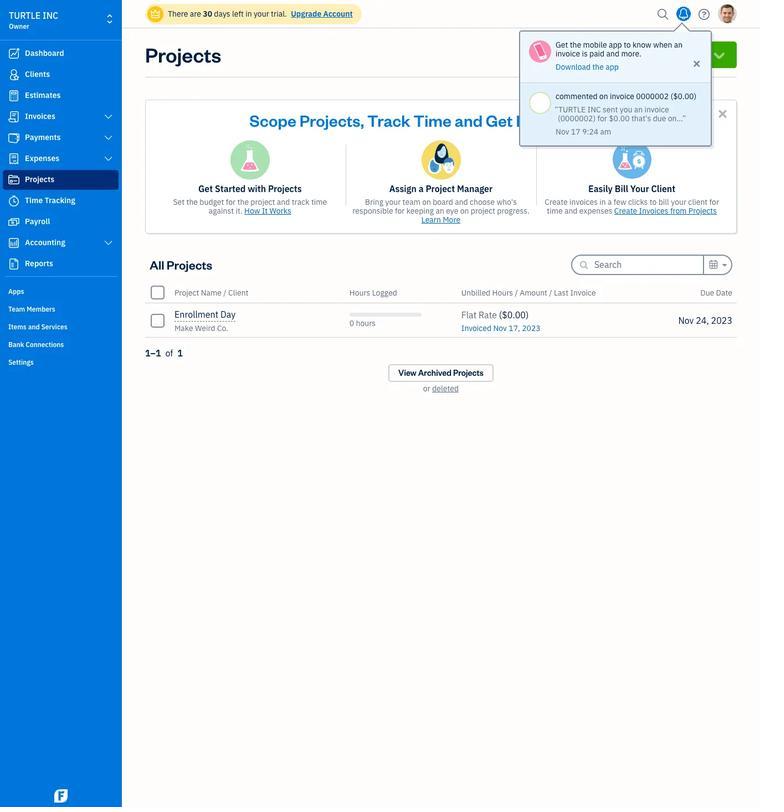 Task type: describe. For each thing, give the bounding box(es) containing it.
the right set
[[186, 197, 198, 207]]

it.
[[236, 206, 243, 216]]

turtle inside commented on invoice 0000002 ($0.00) " turtle inc sent you an invoice (0000002) for $0.00 that's due on … " nov 17 9:24 am
[[558, 105, 586, 115]]

last invoice button
[[554, 288, 596, 298]]

days
[[214, 9, 230, 19]]

$0.00 inside the flat rate ( $0.00 ) invoiced nov 17, 2023
[[502, 309, 526, 321]]

invoices inside "main" element
[[25, 111, 55, 121]]

rate
[[479, 309, 497, 321]]

account
[[323, 9, 353, 19]]

for inside the create invoices in a few clicks to bill your client for time and expenses
[[710, 197, 719, 207]]

is
[[582, 49, 588, 59]]

/ for client
[[223, 288, 226, 298]]

to inside the create invoices in a few clicks to bill your client for time and expenses
[[650, 197, 657, 207]]

inc inside commented on invoice 0000002 ($0.00) " turtle inc sent you an invoice (0000002) for $0.00 that's due on … " nov 17 9:24 am
[[588, 105, 601, 115]]

1
[[177, 348, 183, 359]]

view archived projects link
[[388, 365, 494, 382]]

upgrade account link
[[289, 9, 353, 19]]

few
[[614, 197, 627, 207]]

calendar image
[[709, 258, 719, 271]]

estimates link
[[3, 86, 119, 106]]

expenses link
[[3, 149, 119, 169]]

from
[[670, 206, 687, 216]]

"
[[683, 114, 686, 124]]

dashboard image
[[7, 48, 21, 59]]

deleted link
[[432, 384, 459, 394]]

chevrondown image
[[712, 47, 727, 63]]

1 horizontal spatial invoices
[[639, 206, 669, 216]]

day
[[221, 309, 236, 320]]

all
[[150, 257, 164, 273]]

a inside "assign a project manager bring your team on board and choose who's responsible for keeping an eye on project progress. learn more"
[[419, 183, 424, 194]]

assign a project manager image
[[421, 140, 461, 180]]

project inside set the budget for the project and track time against it.
[[251, 197, 275, 207]]

0 vertical spatial time
[[414, 110, 452, 131]]

the left is
[[570, 40, 581, 50]]

report image
[[7, 259, 21, 270]]

bill
[[615, 183, 628, 194]]

and inside get the mobile app to know when an invoice is paid and more. download the app
[[606, 49, 620, 59]]

main element
[[0, 0, 150, 808]]

get the mobile app to know when an invoice is paid and more. download the app
[[556, 40, 683, 72]]

1 vertical spatial app
[[606, 62, 619, 72]]

an inside commented on invoice 0000002 ($0.00) " turtle inc sent you an invoice (0000002) for $0.00 that's due on … " nov 17 9:24 am
[[634, 105, 643, 115]]

client
[[688, 197, 708, 207]]

flat rate ( $0.00 ) invoiced nov 17, 2023
[[461, 309, 541, 333]]

due date
[[700, 288, 732, 298]]

and inside "main" element
[[28, 323, 40, 331]]

1 horizontal spatial get
[[486, 110, 513, 131]]

17,
[[509, 323, 520, 333]]

close image
[[692, 57, 702, 70]]

trial.
[[271, 9, 287, 19]]

0
[[349, 319, 354, 329]]

projects right the from
[[689, 206, 717, 216]]

how it works
[[244, 206, 291, 216]]

client button
[[228, 288, 249, 298]]

expenses
[[25, 153, 59, 163]]

view
[[398, 368, 417, 378]]

an inside get the mobile app to know when an invoice is paid and more. download the app
[[674, 40, 683, 50]]

due date button
[[700, 288, 732, 298]]

amount button
[[520, 288, 547, 298]]

left
[[232, 9, 244, 19]]

dashboard link
[[3, 44, 119, 64]]

and inside "assign a project manager bring your team on board and choose who's responsible for keeping an eye on project progress. learn more"
[[455, 197, 468, 207]]

items and services
[[8, 323, 67, 331]]

archived
[[418, 368, 452, 378]]

set
[[173, 197, 185, 207]]

3 / from the left
[[549, 288, 552, 298]]

chevron large down image for invoices
[[103, 112, 114, 121]]

and inside the create invoices in a few clicks to bill your client for time and expenses
[[565, 206, 578, 216]]

manager
[[457, 183, 493, 194]]

search image
[[654, 6, 672, 22]]

get started with projects image
[[230, 140, 270, 180]]

responsible
[[353, 206, 393, 216]]

track
[[292, 197, 310, 207]]

dashboard
[[25, 48, 64, 58]]

scope
[[249, 110, 296, 131]]

or
[[423, 384, 430, 394]]

the down get started with projects
[[237, 197, 249, 207]]

unbilled
[[461, 288, 490, 298]]

assign a project manager bring your team on board and choose who's responsible for keeping an eye on project progress. learn more
[[353, 183, 530, 225]]

time tracking
[[25, 196, 75, 206]]

Search text field
[[594, 256, 703, 274]]

expenses
[[579, 206, 613, 216]]

are
[[190, 9, 201, 19]]

works
[[270, 206, 291, 216]]

clients link
[[3, 65, 119, 85]]

in inside the create invoices in a few clicks to bill your client for time and expenses
[[600, 197, 606, 207]]

your inside the create invoices in a few clicks to bill your client for time and expenses
[[671, 197, 687, 207]]

due
[[700, 288, 714, 298]]

0 horizontal spatial your
[[254, 9, 269, 19]]

on right eye
[[460, 206, 469, 216]]

nov 24, 2023
[[678, 315, 732, 326]]

invoices link
[[3, 107, 119, 127]]

payments link
[[3, 128, 119, 148]]

payment image
[[7, 132, 21, 144]]

board
[[433, 197, 453, 207]]

project image
[[7, 175, 21, 186]]

date
[[716, 288, 732, 298]]

0 hours link
[[345, 304, 457, 338]]

caretdown image
[[721, 258, 727, 272]]

1–1
[[145, 348, 161, 359]]

projects inside "main" element
[[25, 175, 54, 185]]

items and services link
[[3, 319, 119, 335]]

chevron large down image for payments
[[103, 134, 114, 142]]

create for create invoices from projects
[[614, 206, 637, 216]]

invoices
[[570, 197, 598, 207]]

client image
[[7, 69, 21, 80]]

(0000002)
[[558, 114, 596, 124]]

team members
[[8, 305, 55, 314]]

create invoices in a few clicks to bill your client for time and expenses
[[545, 197, 719, 216]]

clients
[[25, 69, 50, 79]]

17
[[571, 127, 580, 137]]

get for get started with projects
[[198, 183, 213, 194]]

accounting link
[[3, 233, 119, 253]]

project inside "assign a project manager bring your team on board and choose who's responsible for keeping an eye on project progress. learn more"
[[426, 183, 455, 194]]

your inside "assign a project manager bring your team on board and choose who's responsible for keeping an eye on project progress. learn more"
[[385, 197, 401, 207]]

project inside "assign a project manager bring your team on board and choose who's responsible for keeping an eye on project progress. learn more"
[[471, 206, 495, 216]]

logged
[[372, 288, 397, 298]]

projects link
[[3, 170, 119, 190]]

eye
[[446, 206, 458, 216]]

bill
[[659, 197, 669, 207]]

client for easily bill your client
[[651, 183, 676, 194]]

who's
[[497, 197, 517, 207]]

deleted
[[432, 384, 459, 394]]

30
[[203, 9, 212, 19]]

you
[[620, 105, 632, 115]]

enrollment day make weird co.
[[175, 309, 236, 334]]

project name / client
[[175, 288, 249, 298]]

expense image
[[7, 153, 21, 165]]



Task type: vqa. For each thing, say whether or not it's contained in the screenshot.
'Fiscal' within set fiscal year BUTTON
no



Task type: locate. For each thing, give the bounding box(es) containing it.
timer image
[[7, 196, 21, 207]]

$0.00 up am in the right of the page
[[609, 114, 630, 124]]

upgrade
[[291, 9, 322, 19]]

get for get the mobile app to know when an invoice is paid and more. download the app
[[556, 40, 568, 50]]

1 horizontal spatial time
[[547, 206, 563, 216]]

0 horizontal spatial hours
[[349, 288, 370, 298]]

0 horizontal spatial to
[[624, 40, 631, 50]]

2 vertical spatial an
[[436, 206, 444, 216]]

create left the invoices
[[545, 197, 568, 207]]

when
[[653, 40, 672, 50]]

chart image
[[7, 238, 21, 249]]

enrollment
[[175, 309, 218, 320]]

and up assign a project manager image
[[455, 110, 483, 131]]

an
[[674, 40, 683, 50], [634, 105, 643, 115], [436, 206, 444, 216]]

create for create invoices in a few clicks to bill your client for time and expenses
[[545, 197, 568, 207]]

chevron large down image up projects link in the left top of the page
[[103, 155, 114, 163]]

for left keeping
[[395, 206, 405, 216]]

time left the invoices
[[547, 206, 563, 216]]

chevron large down image down invoices link
[[103, 134, 114, 142]]

0 horizontal spatial client
[[228, 288, 249, 298]]

easily
[[588, 183, 613, 194]]

client up day
[[228, 288, 249, 298]]

payments
[[25, 132, 61, 142]]

easily bill your client image
[[613, 140, 651, 179]]

24,
[[696, 315, 709, 326]]

0 horizontal spatial project
[[251, 197, 275, 207]]

get inside get the mobile app to know when an invoice is paid and more. download the app
[[556, 40, 568, 50]]

/ left client button at left
[[223, 288, 226, 298]]

project down "with"
[[251, 197, 275, 207]]

accounting
[[25, 238, 65, 248]]

0 horizontal spatial time
[[25, 196, 43, 206]]

nov left the '24,'
[[678, 315, 694, 326]]

invoices
[[25, 111, 55, 121], [639, 206, 669, 216]]

payroll
[[25, 217, 50, 227]]

1 hours from the left
[[349, 288, 370, 298]]

invoiced
[[461, 323, 492, 333]]

in right left
[[246, 9, 252, 19]]

an right you
[[634, 105, 643, 115]]

0 horizontal spatial time
[[311, 197, 327, 207]]

time inside 'link'
[[25, 196, 43, 206]]

create inside the create invoices in a few clicks to bill your client for time and expenses
[[545, 197, 568, 207]]

a inside the create invoices in a few clicks to bill your client for time and expenses
[[608, 197, 612, 207]]

0 horizontal spatial $0.00
[[502, 309, 526, 321]]

for inside commented on invoice 0000002 ($0.00) " turtle inc sent you an invoice (0000002) for $0.00 that's due on … " nov 17 9:24 am
[[598, 114, 607, 124]]

1 vertical spatial a
[[608, 197, 612, 207]]

a left few
[[608, 197, 612, 207]]

nov 24, 2023 link
[[625, 304, 737, 338]]

freshbooks image
[[52, 790, 70, 803]]

and right paid
[[606, 49, 620, 59]]

the down paid
[[593, 62, 604, 72]]

1 horizontal spatial in
[[600, 197, 606, 207]]

mobile
[[583, 40, 607, 50]]

crown image
[[150, 8, 161, 20]]

/ for amount
[[515, 288, 518, 298]]

2023 inside the nov 24, 2023 link
[[711, 315, 732, 326]]

0 horizontal spatial get
[[198, 183, 213, 194]]

2 horizontal spatial an
[[674, 40, 683, 50]]

weird
[[195, 324, 215, 334]]

0 vertical spatial an
[[674, 40, 683, 50]]

0 horizontal spatial nov
[[493, 323, 507, 333]]

1 horizontal spatial hours
[[492, 288, 513, 298]]

owner
[[9, 22, 29, 30]]

invoice inside get the mobile app to know when an invoice is paid and more. download the app
[[556, 49, 580, 59]]

$0.00 inside commented on invoice 0000002 ($0.00) " turtle inc sent you an invoice (0000002) for $0.00 that's due on … " nov 17 9:24 am
[[609, 114, 630, 124]]

hours up the '('
[[492, 288, 513, 298]]

for inside set the budget for the project and track time against it.
[[226, 197, 236, 207]]

0 vertical spatial to
[[624, 40, 631, 50]]

1 vertical spatial $0.00
[[502, 309, 526, 321]]

paid
[[516, 110, 549, 131]]

app down mobile
[[606, 62, 619, 72]]

on up sent
[[599, 91, 608, 101]]

projects up track
[[268, 183, 302, 194]]

1 vertical spatial chevron large down image
[[103, 239, 114, 248]]

and right items
[[28, 323, 40, 331]]

commented on invoice 0000002 ($0.00) " turtle inc sent you an invoice (0000002) for $0.00 that's due on … " nov 17 9:24 am
[[555, 91, 697, 137]]

go to help image
[[695, 6, 713, 22]]

2 horizontal spatial your
[[671, 197, 687, 207]]

time tracking link
[[3, 191, 119, 211]]

invoices left the from
[[639, 206, 669, 216]]

0 vertical spatial a
[[419, 183, 424, 194]]

2023 down )
[[522, 323, 541, 333]]

for
[[598, 114, 607, 124], [226, 197, 236, 207], [710, 197, 719, 207], [395, 206, 405, 216]]

project down manager at right top
[[471, 206, 495, 216]]

0 horizontal spatial project
[[175, 288, 199, 298]]

for up am in the right of the page
[[598, 114, 607, 124]]

project name button
[[175, 288, 222, 298]]

get left is
[[556, 40, 568, 50]]

1 horizontal spatial $0.00
[[609, 114, 630, 124]]

0 horizontal spatial a
[[419, 183, 424, 194]]

create down bill
[[614, 206, 637, 216]]

1 vertical spatial invoice
[[610, 91, 634, 101]]

/ left last
[[549, 288, 552, 298]]

1 horizontal spatial turtle
[[558, 105, 586, 115]]

0 vertical spatial inc
[[43, 10, 58, 21]]

the
[[570, 40, 581, 50], [593, 62, 604, 72], [186, 197, 198, 207], [237, 197, 249, 207]]

in down easily
[[600, 197, 606, 207]]

more.
[[621, 49, 641, 59]]

projects down expenses
[[25, 175, 54, 185]]

inc left sent
[[588, 105, 601, 115]]

time right track
[[311, 197, 327, 207]]

chevron large down image
[[103, 112, 114, 121], [103, 155, 114, 163]]

your
[[630, 183, 649, 194]]

project
[[251, 197, 275, 207], [471, 206, 495, 216]]

time up assign a project manager image
[[414, 110, 452, 131]]

1 horizontal spatial inc
[[588, 105, 601, 115]]

unbilled hours / amount / last invoice
[[461, 288, 596, 298]]

settings
[[8, 358, 34, 367]]

turtle inside turtle inc owner
[[9, 10, 41, 21]]

inc inside turtle inc owner
[[43, 10, 58, 21]]

1 horizontal spatial create
[[614, 206, 637, 216]]

2 horizontal spatial /
[[549, 288, 552, 298]]

0 horizontal spatial invoice
[[556, 49, 580, 59]]

0 vertical spatial client
[[651, 183, 676, 194]]

track
[[367, 110, 410, 131]]

2023 right the '24,'
[[711, 315, 732, 326]]

projects
[[145, 42, 221, 68], [25, 175, 54, 185], [268, 183, 302, 194], [689, 206, 717, 216], [167, 257, 212, 273], [453, 368, 484, 378]]

team members link
[[3, 301, 119, 317]]

/
[[223, 288, 226, 298], [515, 288, 518, 298], [549, 288, 552, 298]]

close image
[[716, 107, 729, 120]]

($0.00)
[[671, 91, 697, 101]]

0 vertical spatial invoices
[[25, 111, 55, 121]]

0 horizontal spatial an
[[436, 206, 444, 216]]

on left "
[[668, 114, 677, 124]]

amount
[[520, 288, 547, 298]]

chevron large down image inside accounting link
[[103, 239, 114, 248]]

1 vertical spatial inc
[[588, 105, 601, 115]]

get up 'budget'
[[198, 183, 213, 194]]

2 horizontal spatial get
[[556, 40, 568, 50]]

clicks
[[628, 197, 648, 207]]

1 horizontal spatial an
[[634, 105, 643, 115]]

turtle down 'commented'
[[558, 105, 586, 115]]

1 horizontal spatial nov
[[556, 127, 569, 137]]

know
[[633, 40, 652, 50]]

your
[[254, 9, 269, 19], [385, 197, 401, 207], [671, 197, 687, 207]]

hours left logged
[[349, 288, 370, 298]]

projects up deleted link at the right of page
[[453, 368, 484, 378]]

0 horizontal spatial /
[[223, 288, 226, 298]]

0 vertical spatial invoice
[[556, 49, 580, 59]]

your right "bill"
[[671, 197, 687, 207]]

money image
[[7, 217, 21, 228]]

2 chevron large down image from the top
[[103, 239, 114, 248]]

nov inside the flat rate ( $0.00 ) invoiced nov 17, 2023
[[493, 323, 507, 333]]

an inside "assign a project manager bring your team on board and choose who's responsible for keeping an eye on project progress. learn more"
[[436, 206, 444, 216]]

time inside the create invoices in a few clicks to bill your client for time and expenses
[[547, 206, 563, 216]]

that's
[[632, 114, 651, 124]]

0 vertical spatial get
[[556, 40, 568, 50]]

a up team
[[419, 183, 424, 194]]

with
[[248, 183, 266, 194]]

invoice up you
[[610, 91, 634, 101]]

1 horizontal spatial 2023
[[711, 315, 732, 326]]

bank
[[8, 341, 24, 349]]

it
[[262, 206, 268, 216]]

app right mobile
[[609, 40, 622, 50]]

2 / from the left
[[515, 288, 518, 298]]

1 horizontal spatial a
[[608, 197, 612, 207]]

1 horizontal spatial /
[[515, 288, 518, 298]]

1 vertical spatial get
[[486, 110, 513, 131]]

1 / from the left
[[223, 288, 226, 298]]

estimate image
[[7, 90, 21, 101]]

2 vertical spatial invoice
[[645, 105, 669, 115]]

and right board
[[455, 197, 468, 207]]

keeping
[[407, 206, 434, 216]]

0 vertical spatial chevron large down image
[[103, 112, 114, 121]]

invoice down 0000002
[[645, 105, 669, 115]]

2 vertical spatial get
[[198, 183, 213, 194]]

inc
[[43, 10, 58, 21], [588, 105, 601, 115]]

sent
[[603, 105, 618, 115]]

your down assign
[[385, 197, 401, 207]]

time
[[414, 110, 452, 131], [25, 196, 43, 206]]

nov left the 17
[[556, 127, 569, 137]]

1 vertical spatial to
[[650, 197, 657, 207]]

2 hours from the left
[[492, 288, 513, 298]]

your left trial.
[[254, 9, 269, 19]]

app
[[609, 40, 622, 50], [606, 62, 619, 72]]

chevron large down image for accounting
[[103, 239, 114, 248]]

to left know
[[624, 40, 631, 50]]

1 chevron large down image from the top
[[103, 112, 114, 121]]

against
[[209, 206, 234, 216]]

download
[[556, 62, 591, 72]]

invoice up download
[[556, 49, 580, 59]]

make
[[175, 324, 193, 334]]

an right when
[[674, 40, 683, 50]]

invoice
[[556, 49, 580, 59], [610, 91, 634, 101], [645, 105, 669, 115]]

1 vertical spatial invoices
[[639, 206, 669, 216]]

and inside set the budget for the project and track time against it.
[[277, 197, 290, 207]]

1 vertical spatial client
[[228, 288, 249, 298]]

1 vertical spatial project
[[175, 288, 199, 298]]

for right client on the top right of the page
[[710, 197, 719, 207]]

accurately
[[552, 110, 633, 131]]

set the budget for the project and track time against it.
[[173, 197, 327, 216]]

nov down the '('
[[493, 323, 507, 333]]

items
[[8, 323, 27, 331]]

there are 30 days left in your trial. upgrade account
[[168, 9, 353, 19]]

on
[[599, 91, 608, 101], [668, 114, 677, 124], [422, 197, 431, 207], [460, 206, 469, 216]]

2 chevron large down image from the top
[[103, 155, 114, 163]]

and left track
[[277, 197, 290, 207]]

0 horizontal spatial 2023
[[522, 323, 541, 333]]

on right team
[[422, 197, 431, 207]]

invoices up "payments"
[[25, 111, 55, 121]]

2 horizontal spatial invoice
[[645, 105, 669, 115]]

1 horizontal spatial to
[[650, 197, 657, 207]]

0 vertical spatial turtle
[[9, 10, 41, 21]]

client for project name / client
[[228, 288, 249, 298]]

chevron large down image inside payments link
[[103, 134, 114, 142]]

0 horizontal spatial inc
[[43, 10, 58, 21]]

invoice image
[[7, 111, 21, 122]]

9:24
[[582, 127, 599, 137]]

1 vertical spatial an
[[634, 105, 643, 115]]

2 horizontal spatial nov
[[678, 315, 694, 326]]

projects up project name button
[[167, 257, 212, 273]]

estimates
[[25, 90, 61, 100]]

bank connections link
[[3, 336, 119, 353]]

1 vertical spatial time
[[25, 196, 43, 206]]

for inside "assign a project manager bring your team on board and choose who's responsible for keeping an eye on project progress. learn more"
[[395, 206, 405, 216]]

1 horizontal spatial your
[[385, 197, 401, 207]]

time inside set the budget for the project and track time against it.
[[311, 197, 327, 207]]

0 vertical spatial in
[[246, 9, 252, 19]]

budget
[[200, 197, 224, 207]]

get started with projects
[[198, 183, 302, 194]]

chevron large down image inside invoices link
[[103, 112, 114, 121]]

1 vertical spatial in
[[600, 197, 606, 207]]

0 vertical spatial project
[[426, 183, 455, 194]]

1 vertical spatial chevron large down image
[[103, 155, 114, 163]]

0 horizontal spatial in
[[246, 9, 252, 19]]

1 chevron large down image from the top
[[103, 134, 114, 142]]

get left paid
[[486, 110, 513, 131]]

chevron large down image
[[103, 134, 114, 142], [103, 239, 114, 248]]

0 vertical spatial $0.00
[[609, 114, 630, 124]]

notifications image
[[675, 3, 693, 25]]

members
[[27, 305, 55, 314]]

for left it.
[[226, 197, 236, 207]]

started
[[215, 183, 246, 194]]

1 horizontal spatial project
[[471, 206, 495, 216]]

to inside get the mobile app to know when an invoice is paid and more. download the app
[[624, 40, 631, 50]]

2023 inside the flat rate ( $0.00 ) invoiced nov 17, 2023
[[522, 323, 541, 333]]

0 vertical spatial app
[[609, 40, 622, 50]]

assign
[[389, 183, 417, 194]]

team
[[403, 197, 420, 207]]

/ left amount
[[515, 288, 518, 298]]

chevron large down image down payroll link
[[103, 239, 114, 248]]

projects down there
[[145, 42, 221, 68]]

0 horizontal spatial invoices
[[25, 111, 55, 121]]

nov inside commented on invoice 0000002 ($0.00) " turtle inc sent you an invoice (0000002) for $0.00 that's due on … " nov 17 9:24 am
[[556, 127, 569, 137]]

reports link
[[3, 254, 119, 274]]

projects inside 'view archived projects or deleted'
[[453, 368, 484, 378]]

1 horizontal spatial invoice
[[610, 91, 634, 101]]

chevron large down image down estimates link
[[103, 112, 114, 121]]

there
[[168, 9, 188, 19]]

)
[[526, 309, 529, 321]]

0 horizontal spatial turtle
[[9, 10, 41, 21]]

to left "bill"
[[650, 197, 657, 207]]

1 horizontal spatial project
[[426, 183, 455, 194]]

1 horizontal spatial client
[[651, 183, 676, 194]]

client up "bill"
[[651, 183, 676, 194]]

time right timer icon
[[25, 196, 43, 206]]

1 horizontal spatial time
[[414, 110, 452, 131]]

unbilled hours button
[[461, 288, 513, 298]]

project up board
[[426, 183, 455, 194]]

chevron large down image for expenses
[[103, 155, 114, 163]]

turtle up owner
[[9, 10, 41, 21]]

hours
[[356, 319, 376, 329]]

flat
[[461, 309, 477, 321]]

$0.00 up 17, on the top of page
[[502, 309, 526, 321]]

and left expenses
[[565, 206, 578, 216]]

an left eye
[[436, 206, 444, 216]]

tracking
[[45, 196, 75, 206]]

settings link
[[3, 354, 119, 371]]

view archived projects or deleted
[[398, 368, 484, 394]]

1 vertical spatial turtle
[[558, 105, 586, 115]]

inc up dashboard
[[43, 10, 58, 21]]

0 vertical spatial chevron large down image
[[103, 134, 114, 142]]

project up enrollment
[[175, 288, 199, 298]]

0 horizontal spatial create
[[545, 197, 568, 207]]

get
[[556, 40, 568, 50], [486, 110, 513, 131], [198, 183, 213, 194]]

hours logged
[[349, 288, 397, 298]]



